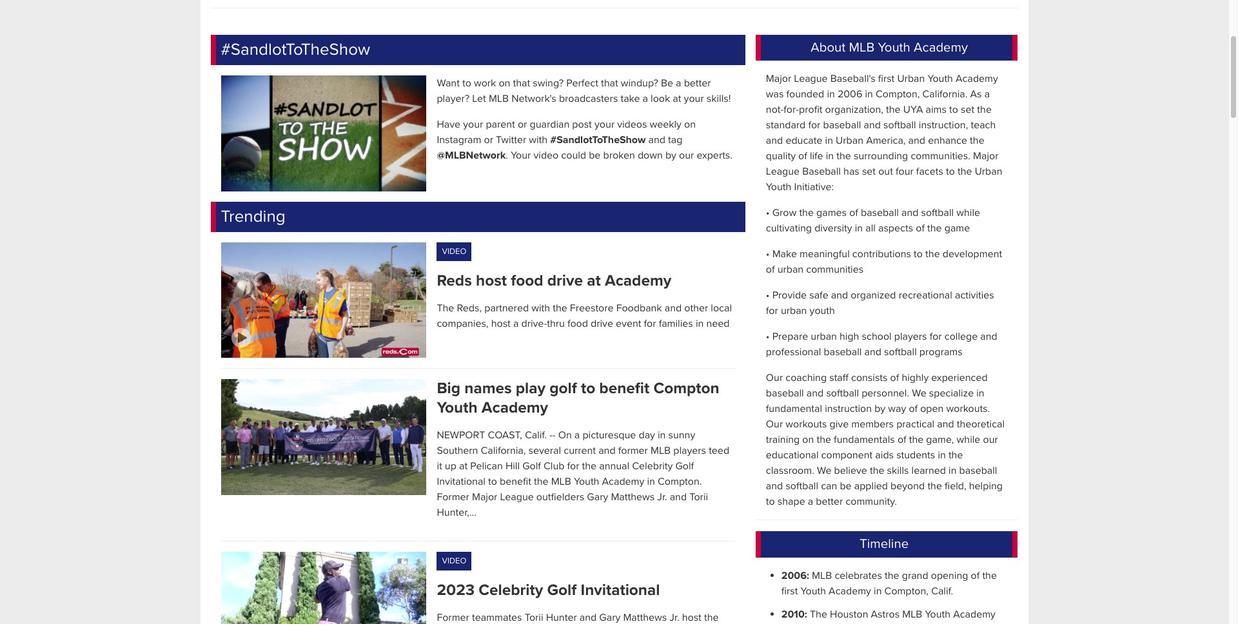 Task type: vqa. For each thing, say whether or not it's contained in the screenshot.
Robert Jr. out for ASG after tweaking calf during Derby link
no



Task type: locate. For each thing, give the bounding box(es) containing it.
or down parent
[[484, 134, 494, 147]]

while up game
[[957, 207, 981, 220]]

and up aspects in the top right of the page
[[902, 207, 919, 220]]

at inside newport coast, calif. -- on a picturesque day in sunny southern california, several current and former mlb players teed it up at pelican hill golf club for the annual celebrity golf invitational to benefit the mlb youth academy in compton. former major league outfielders gary matthews jr. and torii hunter,...
[[459, 460, 468, 473]]

0 horizontal spatial by
[[666, 149, 677, 162]]

the inside the reds, partnered with the freestore foodbank and other local companies, host a drive-thru food drive event for families in need
[[437, 302, 455, 315]]

compton, down grand
[[885, 585, 929, 598]]

broadcasters
[[559, 92, 618, 105]]

your up instagram
[[463, 118, 483, 131]]

• inside • make meaningful contributions to the development of urban communities
[[766, 248, 770, 261]]

1 vertical spatial first
[[782, 585, 798, 598]]

experts.
[[697, 149, 733, 162]]

major league baseball's first urban youth academy was founded in 2006 in compton, california. as a not-for-profit organization, the uya aims to set the standard for baseball and softball instruction, teach and educate in urban america, and enhance the quality of life in the surrounding communities. major league baseball has set out four facets to the urban youth initiative:
[[766, 73, 1003, 194]]

our down tag on the right
[[680, 149, 695, 162]]

• provide safe and organized recreational activities for urban youth
[[766, 289, 995, 318]]

1 vertical spatial benefit
[[500, 475, 532, 488]]

1 vertical spatial with
[[532, 302, 550, 315]]

coaching
[[786, 372, 827, 385]]

1 vertical spatial food
[[568, 318, 588, 330]]

and down the school
[[865, 346, 882, 359]]

we
[[913, 387, 927, 400], [818, 465, 832, 478]]

it
[[437, 460, 442, 473]]

the inside • make meaningful contributions to the development of urban communities
[[926, 248, 941, 261]]

the up sylvester
[[810, 608, 828, 621]]

enhance
[[929, 135, 968, 147]]

communities.
[[911, 150, 971, 163]]

first down about mlb youth academy
[[879, 73, 895, 85]]

0 vertical spatial by
[[666, 149, 677, 162]]

drive down "freestore"
[[591, 318, 614, 330]]

1 vertical spatial better
[[816, 496, 844, 509]]

classroom.
[[766, 465, 815, 478]]

0 horizontal spatial celebrity
[[479, 581, 543, 600]]

members
[[852, 418, 894, 431]]

0 vertical spatial better
[[684, 77, 711, 90]]

• left make
[[766, 248, 770, 261]]

urban down make
[[778, 264, 804, 276]]

our down theoretical
[[984, 434, 999, 447]]

that up network's
[[513, 77, 531, 90]]

while down theoretical
[[957, 434, 981, 447]]

matthews
[[611, 491, 655, 504]]

surrounding
[[854, 150, 909, 163]]

3 • from the top
[[766, 289, 770, 302]]

0 vertical spatial invitational
[[437, 475, 486, 488]]

we down highly
[[913, 387, 927, 400]]

0 horizontal spatial calif.
[[525, 429, 547, 442]]

2 while from the top
[[957, 434, 981, 447]]

skills
[[888, 465, 909, 478]]

4 • from the top
[[766, 331, 770, 344]]

1 vertical spatial league
[[766, 166, 800, 178]]

0 vertical spatial calif.
[[525, 429, 547, 442]]

2 - from the left
[[553, 429, 556, 442]]

0 vertical spatial video
[[442, 246, 467, 257]]

1 horizontal spatial we
[[913, 387, 927, 400]]

1 vertical spatial on
[[685, 118, 696, 131]]

and up communities.
[[909, 135, 926, 147]]

outfielders
[[537, 491, 585, 504]]

• left the grow
[[766, 207, 770, 220]]

players right the school
[[895, 331, 928, 344]]

on inside 'our coaching staff consists of highly experienced baseball and softball personnel. we specialize in fundamental instruction by way of open workouts. our workouts give members practical and theoretical training on the fundamentals of the game, while our educational component aids students in the classroom. we believe the skills learned in baseball and softball can be applied beyond the field, helping to shape a better community.'
[[803, 434, 815, 447]]

1 vertical spatial our
[[984, 434, 999, 447]]

1 video from the top
[[442, 246, 467, 257]]

big names play golf to benefit compton youth academy link
[[437, 380, 735, 417]]

current
[[564, 444, 596, 457]]

academy down annual
[[602, 475, 645, 488]]

for inside the • provide safe and organized recreational activities for urban youth
[[766, 305, 779, 318]]

1 horizontal spatial better
[[816, 496, 844, 509]]

drive
[[548, 272, 583, 290], [591, 318, 614, 330]]

to right contributions
[[914, 248, 923, 261]]

reds host food drive at academy
[[437, 272, 672, 290]]

food up partnered
[[511, 272, 544, 290]]

training
[[766, 434, 800, 447]]

the down game,
[[949, 449, 964, 462]]

1 vertical spatial our
[[766, 418, 783, 431]]

1 horizontal spatial our
[[984, 434, 999, 447]]

academy inside the houston astros mlb youth academy opens in sylvester turner park in houston, tex.
[[954, 608, 996, 621]]

first inside major league baseball's first urban youth academy was founded in 2006 in compton, california. as a not-for-profit organization, the uya aims to set the standard for baseball and softball instruction, teach and educate in urban america, and enhance the quality of life in the surrounding communities. major league baseball has set out four facets to the urban youth initiative:
[[879, 73, 895, 85]]

golf
[[550, 380, 577, 398]]

celebrity inside "2023 celebrity golf invitational" link
[[479, 581, 543, 600]]

academy down play
[[482, 398, 549, 417]]

a down partnered
[[514, 318, 519, 330]]

youth inside newport coast, calif. -- on a picturesque day in sunny southern california, several current and former mlb players teed it up at pelican hill golf club for the annual celebrity golf invitational to benefit the mlb youth academy in compton. former major league outfielders gary matthews jr. and torii hunter,...
[[574, 475, 600, 488]]

celebrates
[[835, 570, 883, 583]]

give
[[830, 418, 849, 431]]

urban inside the • provide safe and organized recreational activities for urban youth
[[781, 305, 808, 318]]

1 vertical spatial while
[[957, 434, 981, 447]]

trending
[[221, 206, 286, 227]]

and up down
[[649, 134, 666, 147]]

youth inside the houston astros mlb youth academy opens in sylvester turner park in houston, tex.
[[926, 608, 951, 621]]

facets
[[917, 166, 944, 178]]

of inside mlb celebrates the grand opening of the first youth academy in compton, calif.
[[972, 570, 980, 583]]

urban
[[778, 264, 804, 276], [781, 305, 808, 318], [811, 331, 837, 344]]

urban for make
[[778, 264, 804, 276]]

#sandlottotheshow inside the #sandlottotheshow and tag @mlbnetwork . your video could be broken down by our experts.
[[551, 134, 646, 147]]

the inside the reds, partnered with the freestore foodbank and other local companies, host a drive-thru food drive event for families in need
[[553, 302, 568, 315]]

founded
[[787, 88, 825, 101]]

2006:
[[782, 570, 812, 583]]

0 vertical spatial our
[[680, 149, 695, 162]]

2 vertical spatial urban
[[811, 331, 837, 344]]

drive inside the reds, partnered with the freestore foodbank and other local companies, host a drive-thru food drive event for families in need
[[591, 318, 614, 330]]

high
[[840, 331, 860, 344]]

1 horizontal spatial drive
[[591, 318, 614, 330]]

teach
[[971, 119, 996, 132]]

academy
[[914, 39, 969, 55], [956, 73, 999, 85], [605, 272, 672, 290], [482, 398, 549, 417], [602, 475, 645, 488], [829, 585, 872, 598], [954, 608, 996, 621]]

0 horizontal spatial your
[[463, 118, 483, 131]]

1 horizontal spatial players
[[895, 331, 928, 344]]

for down foodbank
[[644, 318, 657, 330]]

by inside the #sandlottotheshow and tag @mlbnetwork . your video could be broken down by our experts.
[[666, 149, 677, 162]]

1 vertical spatial drive
[[591, 318, 614, 330]]

major up was
[[766, 73, 792, 85]]

and inside the reds, partnered with the freestore foodbank and other local companies, host a drive-thru food drive event for families in need
[[665, 302, 682, 315]]

• left "provide"
[[766, 289, 770, 302]]

college
[[945, 331, 978, 344]]

1 vertical spatial the
[[810, 608, 828, 621]]

for inside '• prepare urban high school players for college and professional baseball and softball programs'
[[930, 331, 942, 344]]

urban inside • make meaningful contributions to the development of urban communities
[[778, 264, 804, 276]]

#sandlottotheshow for #sandlottotheshow and tag @mlbnetwork . your video could be broken down by our experts.
[[551, 134, 646, 147]]

baseball down high at the bottom right
[[824, 346, 862, 359]]

1 horizontal spatial calif.
[[932, 585, 954, 598]]

to inside 'our coaching staff consists of highly experienced baseball and softball personnel. we specialize in fundamental instruction by way of open workouts. our workouts give members practical and theoretical training on the fundamentals of the game, while our educational component aids students in the classroom. we believe the skills learned in baseball and softball can be applied beyond the field, helping to shape a better community.'
[[766, 496, 775, 509]]

the right opening
[[983, 570, 998, 583]]

• for • make meaningful contributions to the development of urban communities
[[766, 248, 770, 261]]

2 horizontal spatial urban
[[975, 166, 1003, 178]]

urban inside '• prepare urban high school players for college and professional baseball and softball programs'
[[811, 331, 837, 344]]

0 vertical spatial our
[[766, 372, 783, 385]]

softball inside major league baseball's first urban youth academy was founded in 2006 in compton, california. as a not-for-profit organization, the uya aims to set the standard for baseball and softball instruction, teach and educate in urban america, and enhance the quality of life in the surrounding communities. major league baseball has set out four facets to the urban youth initiative:
[[884, 119, 917, 132]]

the inside the houston astros mlb youth academy opens in sylvester turner park in houston, tex.
[[810, 608, 828, 621]]

perfect
[[567, 77, 599, 90]]

#sandlottotheshow for #sandlottotheshow
[[221, 39, 370, 60]]

0 horizontal spatial be
[[589, 149, 601, 162]]

educational
[[766, 449, 819, 462]]

1 vertical spatial calif.
[[932, 585, 954, 598]]

#sandlottotheshow link
[[551, 134, 646, 147]]

on right work
[[499, 77, 511, 90]]

baseball inside • grow the games of baseball and softball while cultivating diversity in all aspects of the game
[[861, 207, 899, 220]]

1 vertical spatial we
[[818, 465, 832, 478]]

to inside want to work on that swing? perfect that windup? be a better player? let mlb network's broadcasters take a look at your skills!
[[463, 77, 472, 90]]

academy inside big names play golf to benefit compton youth academy
[[482, 398, 549, 417]]

set left 'out'
[[863, 166, 876, 178]]

the left development
[[926, 248, 941, 261]]

mlb up 'park'
[[903, 608, 923, 621]]

0 vertical spatial compton,
[[876, 88, 920, 101]]

academy up foodbank
[[605, 272, 672, 290]]

1 vertical spatial urban
[[781, 305, 808, 318]]

urban up has
[[836, 135, 864, 147]]

academy up 'tex.' on the bottom
[[954, 608, 996, 621]]

grow
[[773, 207, 797, 220]]

0 vertical spatial we
[[913, 387, 927, 400]]

2 vertical spatial at
[[459, 460, 468, 473]]

video
[[534, 149, 559, 162]]

for-
[[784, 104, 800, 116]]

0 vertical spatial players
[[895, 331, 928, 344]]

better down 'can'
[[816, 496, 844, 509]]

food inside the reds, partnered with the freestore foodbank and other local companies, host a drive-thru food drive event for families in need
[[568, 318, 588, 330]]

play
[[516, 380, 546, 398]]

1 vertical spatial by
[[875, 403, 886, 416]]

0 horizontal spatial invitational
[[437, 475, 486, 488]]

1 vertical spatial compton,
[[885, 585, 929, 598]]

1 while from the top
[[957, 207, 981, 220]]

1 vertical spatial be
[[840, 480, 852, 493]]

provide
[[773, 289, 807, 302]]

0 vertical spatial on
[[499, 77, 511, 90]]

academy up as in the top right of the page
[[956, 73, 999, 85]]

academy up california.
[[914, 39, 969, 55]]

0 horizontal spatial better
[[684, 77, 711, 90]]

staff
[[830, 372, 849, 385]]

1 horizontal spatial urban
[[898, 73, 926, 85]]

0 vertical spatial major
[[766, 73, 792, 85]]

invitational inside newport coast, calif. -- on a picturesque day in sunny southern california, several current and former mlb players teed it up at pelican hill golf club for the annual celebrity golf invitational to benefit the mlb youth academy in compton. former major league outfielders gary matthews jr. and torii hunter,...
[[437, 475, 486, 488]]

of right opening
[[972, 570, 980, 583]]

and right college
[[981, 331, 998, 344]]

for down current at left bottom
[[568, 460, 580, 473]]

0 horizontal spatial at
[[459, 460, 468, 473]]

a right on
[[575, 429, 580, 442]]

with up the drive-
[[532, 302, 550, 315]]

1 horizontal spatial that
[[601, 77, 619, 90]]

of up practical
[[909, 403, 918, 416]]

theoretical
[[957, 418, 1005, 431]]

life
[[810, 150, 824, 163]]

• for • grow the games of baseball and softball while cultivating diversity in all aspects of the game
[[766, 207, 770, 220]]

1 horizontal spatial food
[[568, 318, 588, 330]]

• inside the • provide safe and organized recreational activities for urban youth
[[766, 289, 770, 302]]

way
[[889, 403, 907, 416]]

timeline
[[860, 537, 909, 553]]

applied
[[855, 480, 888, 493]]

baseball inside major league baseball's first urban youth academy was founded in 2006 in compton, california. as a not-for-profit organization, the uya aims to set the standard for baseball and softball instruction, teach and educate in urban america, and enhance the quality of life in the surrounding communities. major league baseball has set out four facets to the urban youth initiative:
[[824, 119, 862, 132]]

• inside • grow the games of baseball and softball while cultivating diversity in all aspects of the game
[[766, 207, 770, 220]]

1 horizontal spatial set
[[962, 104, 975, 116]]

softball down staff
[[827, 387, 860, 400]]

1 horizontal spatial major
[[766, 73, 792, 85]]

the left grand
[[885, 570, 900, 583]]

with
[[529, 134, 548, 147], [532, 302, 550, 315]]

1 vertical spatial set
[[863, 166, 876, 178]]

1 horizontal spatial on
[[685, 118, 696, 131]]

by down tag on the right
[[666, 149, 677, 162]]

0 horizontal spatial benefit
[[500, 475, 532, 488]]

0 horizontal spatial first
[[782, 585, 798, 598]]

1 vertical spatial host
[[491, 318, 511, 330]]

fundamentals
[[834, 434, 895, 447]]

not-
[[766, 104, 784, 116]]

1 vertical spatial invitational
[[581, 581, 660, 600]]

0 vertical spatial while
[[957, 207, 981, 220]]

to inside big names play golf to benefit compton youth academy
[[581, 380, 596, 398]]

league down quality
[[766, 166, 800, 178]]

the down the learned
[[928, 480, 943, 493]]

your
[[511, 149, 531, 162]]

0 vertical spatial first
[[879, 73, 895, 85]]

2 that from the left
[[601, 77, 619, 90]]

video up reds
[[442, 246, 467, 257]]

softball up game
[[922, 207, 954, 220]]

0 vertical spatial urban
[[898, 73, 926, 85]]

1 horizontal spatial or
[[518, 118, 527, 131]]

in right opens in the right of the page
[[813, 624, 821, 625]]

and up "families"
[[665, 302, 682, 315]]

our
[[680, 149, 695, 162], [984, 434, 999, 447]]

1 vertical spatial or
[[484, 134, 494, 147]]

0 vertical spatial the
[[437, 302, 455, 315]]

newport coast, calif. -- on a picturesque day in sunny southern california, several current and former mlb players teed it up at pelican hill golf club for the annual celebrity golf invitational to benefit the mlb youth academy in compton. former major league outfielders gary matthews jr. and torii hunter,...
[[437, 429, 730, 519]]

celebrity inside newport coast, calif. -- on a picturesque day in sunny southern california, several current and former mlb players teed it up at pelican hill golf club for the annual celebrity golf invitational to benefit the mlb youth academy in compton. former major league outfielders gary matthews jr. and torii hunter,...
[[633, 460, 673, 473]]

1 that from the left
[[513, 77, 531, 90]]

first
[[879, 73, 895, 85], [782, 585, 798, 598]]

0 vertical spatial #sandlottotheshow
[[221, 39, 370, 60]]

major down the pelican
[[472, 491, 498, 504]]

players
[[895, 331, 928, 344], [674, 444, 707, 457]]

of down make
[[766, 264, 775, 276]]

0 vertical spatial benefit
[[600, 380, 650, 398]]

video
[[442, 246, 467, 257], [442, 556, 467, 566]]

about
[[811, 39, 846, 55]]

youth inside big names play golf to benefit compton youth academy
[[437, 398, 478, 417]]

golf
[[523, 460, 541, 473], [676, 460, 694, 473], [548, 581, 577, 600]]

to right golf in the bottom left of the page
[[581, 380, 596, 398]]

first down 2006: on the right of the page
[[782, 585, 798, 598]]

2 vertical spatial league
[[500, 491, 534, 504]]

on right weekly
[[685, 118, 696, 131]]

calif. inside mlb celebrates the grand opening of the first youth academy in compton, calif.
[[932, 585, 954, 598]]

better up skills!
[[684, 77, 711, 90]]

while
[[957, 207, 981, 220], [957, 434, 981, 447]]

1 vertical spatial #sandlottotheshow
[[551, 134, 646, 147]]

• for • prepare urban high school players for college and professional baseball and softball programs
[[766, 331, 770, 344]]

academy inside mlb celebrates the grand opening of the first youth academy in compton, calif.
[[829, 585, 872, 598]]

1 horizontal spatial be
[[840, 480, 852, 493]]

first inside mlb celebrates the grand opening of the first youth academy in compton, calif.
[[782, 585, 798, 598]]

host up partnered
[[476, 272, 507, 290]]

• prepare urban high school players for college and professional baseball and softball programs
[[766, 331, 998, 359]]

profit
[[800, 104, 823, 116]]

mlb left celebrates
[[812, 570, 833, 583]]

0 horizontal spatial or
[[484, 134, 494, 147]]

need
[[707, 318, 730, 330]]

1 horizontal spatial benefit
[[600, 380, 650, 398]]

0 horizontal spatial on
[[499, 77, 511, 90]]

food down "freestore"
[[568, 318, 588, 330]]

videos
[[618, 118, 647, 131]]

in down other
[[696, 318, 704, 330]]

0 horizontal spatial players
[[674, 444, 707, 457]]

urban down "provide"
[[781, 305, 808, 318]]

1 vertical spatial major
[[974, 150, 999, 163]]

our left coaching
[[766, 372, 783, 385]]

for
[[809, 119, 821, 132], [766, 305, 779, 318], [644, 318, 657, 330], [930, 331, 942, 344], [568, 460, 580, 473]]

the
[[437, 302, 455, 315], [810, 608, 828, 621]]

calif. inside newport coast, calif. -- on a picturesque day in sunny southern california, several current and former mlb players teed it up at pelican hill golf club for the annual celebrity golf invitational to benefit the mlb youth academy in compton. former major league outfielders gary matthews jr. and torii hunter,...
[[525, 429, 547, 442]]

a inside 'our coaching staff consists of highly experienced baseball and softball personnel. we specialize in fundamental instruction by way of open workouts. our workouts give members practical and theoretical training on the fundamentals of the game, while our educational component aids students in the classroom. we believe the skills learned in baseball and softball can be applied beyond the field, helping to shape a better community.'
[[808, 496, 814, 509]]

2 video from the top
[[442, 556, 467, 566]]

2 vertical spatial major
[[472, 491, 498, 504]]

to left 'shape'
[[766, 496, 775, 509]]

video for 2023
[[442, 556, 467, 566]]

compton
[[654, 380, 720, 398]]

your inside want to work on that swing? perfect that windup? be a better player? let mlb network's broadcasters take a look at your skills!
[[684, 92, 704, 105]]

up
[[445, 460, 457, 473]]

0 vertical spatial league
[[795, 73, 828, 85]]

1 horizontal spatial invitational
[[581, 581, 660, 600]]

1 vertical spatial celebrity
[[479, 581, 543, 600]]

0 vertical spatial urban
[[778, 264, 804, 276]]

aspects
[[879, 222, 914, 235]]

0 vertical spatial be
[[589, 149, 601, 162]]

baseball's
[[831, 73, 876, 85]]

better inside want to work on that swing? perfect that windup? be a better player? let mlb network's broadcasters take a look at your skills!
[[684, 77, 711, 90]]

in left 2006
[[827, 88, 835, 101]]

be down #sandlottotheshow link
[[589, 149, 601, 162]]

1 • from the top
[[766, 207, 770, 220]]

post
[[573, 118, 592, 131]]

your up #sandlottotheshow link
[[595, 118, 615, 131]]

league up founded
[[795, 73, 828, 85]]

calif. up several
[[525, 429, 547, 442]]

0 horizontal spatial #sandlottotheshow
[[221, 39, 370, 60]]

picturesque
[[583, 429, 636, 442]]

the up has
[[837, 150, 852, 163]]

big names play golf to benefit compton youth academy
[[437, 380, 720, 417]]

in right 2006
[[866, 88, 874, 101]]

baseball down organization,
[[824, 119, 862, 132]]

0 horizontal spatial major
[[472, 491, 498, 504]]

games
[[817, 207, 847, 220]]

academy down celebrates
[[829, 585, 872, 598]]

1 horizontal spatial first
[[879, 73, 895, 85]]

mlb up 'outfielders'
[[551, 475, 572, 488]]

professional
[[766, 346, 822, 359]]

practical
[[897, 418, 935, 431]]

softball inside • grow the games of baseball and softball while cultivating diversity in all aspects of the game
[[922, 207, 954, 220]]

softball
[[884, 119, 917, 132], [922, 207, 954, 220], [885, 346, 917, 359], [827, 387, 860, 400], [786, 480, 819, 493]]

on down workouts
[[803, 434, 815, 447]]

host inside the reds, partnered with the freestore foodbank and other local companies, host a drive-thru food drive event for families in need
[[491, 318, 511, 330]]

the down current at left bottom
[[582, 460, 597, 473]]

0 horizontal spatial the
[[437, 302, 455, 315]]

compton, inside mlb celebrates the grand opening of the first youth academy in compton, calif.
[[885, 585, 929, 598]]

2 • from the top
[[766, 248, 770, 261]]

teed
[[709, 444, 730, 457]]

in left all
[[855, 222, 863, 235]]

1 vertical spatial players
[[674, 444, 707, 457]]

and inside the • provide safe and organized recreational activities for urban youth
[[832, 289, 849, 302]]

2 horizontal spatial your
[[684, 92, 704, 105]]

celebrity down former in the bottom of the page
[[633, 460, 673, 473]]

1 horizontal spatial by
[[875, 403, 886, 416]]

or
[[518, 118, 527, 131], [484, 134, 494, 147]]

about mlb youth academy
[[811, 39, 969, 55]]

torii
[[690, 491, 709, 504]]

celebrity right 2023
[[479, 581, 543, 600]]

1 - from the left
[[550, 429, 553, 442]]

2 vertical spatial urban
[[975, 166, 1003, 178]]

0 horizontal spatial set
[[863, 166, 876, 178]]

0 vertical spatial food
[[511, 272, 544, 290]]

mlb
[[850, 39, 875, 55], [489, 92, 509, 105], [651, 444, 671, 457], [551, 475, 572, 488], [812, 570, 833, 583], [903, 608, 923, 621]]

learned
[[912, 465, 947, 478]]

for down 'profit'
[[809, 119, 821, 132]]

1 vertical spatial video
[[442, 556, 467, 566]]

mlb inside the houston astros mlb youth academy opens in sylvester turner park in houston, tex.
[[903, 608, 923, 621]]

while inside • grow the games of baseball and softball while cultivating diversity in all aspects of the game
[[957, 207, 981, 220]]

• inside '• prepare urban high school players for college and professional baseball and softball programs'
[[766, 331, 770, 344]]

by down personnel.
[[875, 403, 886, 416]]

major
[[766, 73, 792, 85], [974, 150, 999, 163], [472, 491, 498, 504]]

and down coaching
[[807, 387, 824, 400]]

turner
[[867, 624, 896, 625]]

invitational
[[437, 475, 486, 488], [581, 581, 660, 600]]

players down sunny
[[674, 444, 707, 457]]



Task type: describe. For each thing, give the bounding box(es) containing it.
the down teach
[[971, 135, 985, 147]]

baseball up fundamental
[[766, 387, 804, 400]]

and inside • grow the games of baseball and softball while cultivating diversity in all aspects of the game
[[902, 207, 919, 220]]

drive-
[[522, 318, 547, 330]]

and up america,
[[864, 119, 881, 132]]

on inside want to work on that swing? perfect that windup? be a better player? let mlb network's broadcasters take a look at your skills!
[[499, 77, 511, 90]]

thru
[[547, 318, 565, 330]]

2006
[[838, 88, 863, 101]]

with inside "have your parent or guardian post your videos weekly on instagram or twitter with"
[[529, 134, 548, 147]]

in right educate
[[826, 135, 834, 147]]

in up matthews
[[648, 475, 656, 488]]

in inside • grow the games of baseball and softball while cultivating diversity in all aspects of the game
[[855, 222, 863, 235]]

development
[[943, 248, 1003, 261]]

field,
[[945, 480, 967, 493]]

baseball inside '• prepare urban high school players for college and professional baseball and softball programs'
[[824, 346, 862, 359]]

major inside newport coast, calif. -- on a picturesque day in sunny southern california, several current and former mlb players teed it up at pelican hill golf club for the annual celebrity golf invitational to benefit the mlb youth academy in compton. former major league outfielders gary matthews jr. and torii hunter,...
[[472, 491, 498, 504]]

to inside • make meaningful contributions to the development of urban communities
[[914, 248, 923, 261]]

a inside newport coast, calif. -- on a picturesque day in sunny southern california, several current and former mlb players teed it up at pelican hill golf club for the annual celebrity golf invitational to benefit the mlb youth academy in compton. former major league outfielders gary matthews jr. and torii hunter,...
[[575, 429, 580, 442]]

0 horizontal spatial golf
[[523, 460, 541, 473]]

grand
[[903, 570, 929, 583]]

communities
[[807, 264, 864, 276]]

the up students
[[910, 434, 924, 447]]

in up workouts.
[[977, 387, 985, 400]]

want
[[437, 77, 460, 90]]

our inside the #sandlottotheshow and tag @mlbnetwork . your video could be broken down by our experts.
[[680, 149, 695, 162]]

fundamental
[[766, 403, 823, 416]]

mlb celebrates the grand opening of the first youth academy in compton, calif.
[[782, 570, 998, 598]]

softball inside '• prepare urban high school players for college and professional baseball and softball programs'
[[885, 346, 917, 359]]

personnel.
[[862, 387, 910, 400]]

activities
[[956, 289, 995, 302]]

the for reds,
[[437, 302, 455, 315]]

while inside 'our coaching staff consists of highly experienced baseball and softball personnel. we specialize in fundamental instruction by way of open workouts. our workouts give members practical and theoretical training on the fundamentals of the game, while our educational component aids students in the classroom. we believe the skills learned in baseball and softball can be applied beyond the field, helping to shape a better community.'
[[957, 434, 981, 447]]

the down the give
[[817, 434, 832, 447]]

hill
[[506, 460, 520, 473]]

standard
[[766, 119, 806, 132]]

our inside 'our coaching staff consists of highly experienced baseball and softball personnel. we specialize in fundamental instruction by way of open workouts. our workouts give members practical and theoretical training on the fundamentals of the game, while our educational component aids students in the classroom. we believe the skills learned in baseball and softball can be applied beyond the field, helping to shape a better community.'
[[984, 434, 999, 447]]

club
[[544, 460, 565, 473]]

network's
[[512, 92, 557, 105]]

and up game,
[[938, 418, 955, 431]]

and down picturesque
[[599, 444, 616, 457]]

california.
[[923, 88, 968, 101]]

can
[[822, 480, 838, 493]]

be inside 'our coaching staff consists of highly experienced baseball and softball personnel. we specialize in fundamental instruction by way of open workouts. our workouts give members practical and theoretical training on the fundamentals of the game, while our educational component aids students in the classroom. we believe the skills learned in baseball and softball can be applied beyond the field, helping to shape a better community.'
[[840, 480, 852, 493]]

southern
[[437, 444, 478, 457]]

in inside mlb celebrates the grand opening of the first youth academy in compton, calif.
[[874, 585, 882, 598]]

school
[[862, 331, 892, 344]]

cultivating
[[766, 222, 812, 235]]

video for reds
[[442, 246, 467, 257]]

aims
[[926, 104, 947, 116]]

down
[[638, 149, 663, 162]]

youth inside mlb celebrates the grand opening of the first youth academy in compton, calif.
[[801, 585, 827, 598]]

by inside 'our coaching staff consists of highly experienced baseball and softball personnel. we specialize in fundamental instruction by way of open workouts. our workouts give members practical and theoretical training on the fundamentals of the game, while our educational component aids students in the classroom. we believe the skills learned in baseball and softball can be applied beyond the field, helping to shape a better community.'
[[875, 403, 886, 416]]

players inside '• prepare urban high school players for college and professional baseball and softball programs'
[[895, 331, 928, 344]]

baseball up helping in the right bottom of the page
[[960, 465, 998, 478]]

organization,
[[826, 104, 884, 116]]

better inside 'our coaching staff consists of highly experienced baseball and softball personnel. we specialize in fundamental instruction by way of open workouts. our workouts give members practical and theoretical training on the fundamentals of the game, while our educational component aids students in the classroom. we believe the skills learned in baseball and softball can be applied beyond the field, helping to shape a better community.'
[[816, 496, 844, 509]]

coast,
[[488, 429, 523, 442]]

could
[[562, 149, 587, 162]]

of up personnel.
[[891, 372, 900, 385]]

companies,
[[437, 318, 489, 330]]

of down practical
[[898, 434, 907, 447]]

of right aspects in the top right of the page
[[916, 222, 925, 235]]

houston
[[830, 608, 869, 621]]

sylvester
[[823, 624, 865, 625]]

the houston astros mlb youth academy opens in sylvester turner park in houston, tex.
[[782, 608, 996, 625]]

1 our from the top
[[766, 372, 783, 385]]

at inside want to work on that swing? perfect that windup? be a better player? let mlb network's broadcasters take a look at your skills!
[[673, 92, 682, 105]]

urban for provide
[[781, 305, 808, 318]]

highly
[[902, 372, 929, 385]]

twitter
[[496, 134, 527, 147]]

league inside newport coast, calif. -- on a picturesque day in sunny southern california, several current and former mlb players teed it up at pelican hill golf club for the annual celebrity golf invitational to benefit the mlb youth academy in compton. former major league outfielders gary matthews jr. and torii hunter,...
[[500, 491, 534, 504]]

want to work on that swing? perfect that windup? be a better player? let mlb network's broadcasters take a look at your skills!
[[437, 77, 731, 105]]

instruction
[[825, 403, 872, 416]]

players inside newport coast, calif. -- on a picturesque day in sunny southern california, several current and former mlb players teed it up at pelican hill golf club for the annual celebrity golf invitational to benefit the mlb youth academy in compton. former major league outfielders gary matthews jr. and torii hunter,...
[[674, 444, 707, 457]]

and inside the #sandlottotheshow and tag @mlbnetwork . your video could be broken down by our experts.
[[649, 134, 666, 147]]

prepare
[[773, 331, 809, 344]]

softball up 'shape'
[[786, 480, 819, 493]]

• for • provide safe and organized recreational activities for urban youth
[[766, 289, 770, 302]]

mlb down day
[[651, 444, 671, 457]]

benefit inside newport coast, calif. -- on a picturesque day in sunny southern california, several current and former mlb players teed it up at pelican hill golf club for the annual celebrity golf invitational to benefit the mlb youth academy in compton. former major league outfielders gary matthews jr. and torii hunter,...
[[500, 475, 532, 488]]

for inside newport coast, calif. -- on a picturesque day in sunny southern california, several current and former mlb players teed it up at pelican hill golf club for the annual celebrity golf invitational to benefit the mlb youth academy in compton. former major league outfielders gary matthews jr. and torii hunter,...
[[568, 460, 580, 473]]

mlb up baseball's
[[850, 39, 875, 55]]

be inside the #sandlottotheshow and tag @mlbnetwork . your video could be broken down by our experts.
[[589, 149, 601, 162]]

names
[[465, 380, 512, 398]]

a inside major league baseball's first urban youth academy was founded in 2006 in compton, california. as a not-for-profit organization, the uya aims to set the standard for baseball and softball instruction, teach and educate in urban america, and enhance the quality of life in the surrounding communities. major league baseball has set out four facets to the urban youth initiative:
[[985, 88, 991, 101]]

reds,
[[457, 302, 482, 315]]

work
[[474, 77, 496, 90]]

to down communities.
[[947, 166, 956, 178]]

meaningful
[[800, 248, 850, 261]]

foodbank
[[617, 302, 662, 315]]

the for houston
[[810, 608, 828, 621]]

• grow the games of baseball and softball while cultivating diversity in all aspects of the game
[[766, 207, 981, 235]]

1 horizontal spatial golf
[[548, 581, 577, 600]]

newport
[[437, 429, 485, 442]]

compton.
[[658, 475, 702, 488]]

2023
[[437, 581, 475, 600]]

a right take
[[643, 92, 648, 105]]

america,
[[867, 135, 906, 147]]

mlb inside mlb celebrates the grand opening of the first youth academy in compton, calif.
[[812, 570, 833, 583]]

academy inside major league baseball's first urban youth academy was founded in 2006 in compton, california. as a not-for-profit organization, the uya aims to set the standard for baseball and softball instruction, teach and educate in urban america, and enhance the quality of life in the surrounding communities. major league baseball has set out four facets to the urban youth initiative:
[[956, 73, 999, 85]]

the right the grow
[[800, 207, 814, 220]]

to right aims
[[950, 104, 959, 116]]

believe
[[835, 465, 868, 478]]

hunter,...
[[437, 506, 477, 519]]

in right day
[[658, 429, 666, 442]]

1 horizontal spatial your
[[595, 118, 615, 131]]

helping
[[970, 480, 1003, 493]]

all
[[866, 222, 876, 235]]

former
[[437, 491, 470, 504]]

0 vertical spatial set
[[962, 104, 975, 116]]

aids
[[876, 449, 894, 462]]

in up field,
[[949, 465, 957, 478]]

let
[[472, 92, 486, 105]]

2 horizontal spatial major
[[974, 150, 999, 163]]

mlb inside want to work on that swing? perfect that windup? be a better player? let mlb network's broadcasters take a look at your skills!
[[489, 92, 509, 105]]

contributions
[[853, 248, 912, 261]]

the left uya
[[887, 104, 901, 116]]

of inside major league baseball's first urban youth academy was founded in 2006 in compton, california. as a not-for-profit organization, the uya aims to set the standard for baseball and softball instruction, teach and educate in urban america, and enhance the quality of life in the surrounding communities. major league baseball has set out four facets to the urban youth initiative:
[[799, 150, 808, 163]]

and down "classroom."
[[766, 480, 784, 493]]

shape
[[778, 496, 806, 509]]

0 vertical spatial host
[[476, 272, 507, 290]]

houston,
[[932, 624, 973, 625]]

in right life
[[826, 150, 834, 163]]

the up applied
[[870, 465, 885, 478]]

and up quality
[[766, 135, 784, 147]]

and down compton.
[[670, 491, 687, 504]]

2010:
[[782, 608, 810, 621]]

in right 'park'
[[922, 624, 930, 625]]

to inside newport coast, calif. -- on a picturesque day in sunny southern california, several current and former mlb players teed it up at pelican hill golf club for the annual celebrity golf invitational to benefit the mlb youth academy in compton. former major league outfielders gary matthews jr. and torii hunter,...
[[488, 475, 497, 488]]

the down club
[[534, 475, 549, 488]]

on
[[559, 429, 572, 442]]

0 horizontal spatial urban
[[836, 135, 864, 147]]

open
[[921, 403, 944, 416]]

@mlbnetwork link
[[437, 149, 506, 162]]

in down game,
[[938, 449, 946, 462]]

2 our from the top
[[766, 418, 783, 431]]

instagram
[[437, 134, 482, 147]]

four
[[896, 166, 914, 178]]

player?
[[437, 92, 470, 105]]

for inside the reds, partnered with the freestore foodbank and other local companies, host a drive-thru food drive event for families in need
[[644, 318, 657, 330]]

gary
[[587, 491, 609, 504]]

of inside • make meaningful contributions to the development of urban communities
[[766, 264, 775, 276]]

was
[[766, 88, 784, 101]]

several
[[529, 444, 561, 457]]

make
[[773, 248, 797, 261]]

with inside the reds, partnered with the freestore foodbank and other local companies, host a drive-thru food drive event for families in need
[[532, 302, 550, 315]]

academy inside newport coast, calif. -- on a picturesque day in sunny southern california, several current and former mlb players teed it up at pelican hill golf club for the annual celebrity golf invitational to benefit the mlb youth academy in compton. former major league outfielders gary matthews jr. and torii hunter,...
[[602, 475, 645, 488]]

broken
[[604, 149, 635, 162]]

baseball
[[803, 166, 841, 178]]

look
[[651, 92, 671, 105]]

sunny
[[669, 429, 696, 442]]

for inside major league baseball's first urban youth academy was founded in 2006 in compton, california. as a not-for-profit organization, the uya aims to set the standard for baseball and softball instruction, teach and educate in urban america, and enhance the quality of life in the surrounding communities. major league baseball has set out four facets to the urban youth initiative:
[[809, 119, 821, 132]]

a inside the reds, partnered with the freestore foodbank and other local companies, host a drive-thru food drive event for families in need
[[514, 318, 519, 330]]

the down communities.
[[958, 166, 973, 178]]

safe
[[810, 289, 829, 302]]

the up teach
[[978, 104, 992, 116]]

on inside "have your parent or guardian post your videos weekly on instagram or twitter with"
[[685, 118, 696, 131]]

0 horizontal spatial we
[[818, 465, 832, 478]]

the left game
[[928, 222, 942, 235]]

quality
[[766, 150, 796, 163]]

game
[[945, 222, 971, 235]]

annual
[[600, 460, 630, 473]]

in inside the reds, partnered with the freestore foodbank and other local companies, host a drive-thru food drive event for families in need
[[696, 318, 704, 330]]

0 horizontal spatial drive
[[548, 272, 583, 290]]

compton, inside major league baseball's first urban youth academy was founded in 2006 in compton, california. as a not-for-profit organization, the uya aims to set the standard for baseball and softball instruction, teach and educate in urban america, and enhance the quality of life in the surrounding communities. major league baseball has set out four facets to the urban youth initiative:
[[876, 88, 920, 101]]

california,
[[481, 444, 526, 457]]

as
[[971, 88, 982, 101]]

park
[[899, 624, 919, 625]]

1 vertical spatial at
[[587, 272, 601, 290]]

of right games
[[850, 207, 859, 220]]

2 horizontal spatial golf
[[676, 460, 694, 473]]

0 vertical spatial or
[[518, 118, 527, 131]]

benefit inside big names play golf to benefit compton youth academy
[[600, 380, 650, 398]]

a right be on the right top of the page
[[676, 77, 682, 90]]

big
[[437, 380, 461, 398]]



